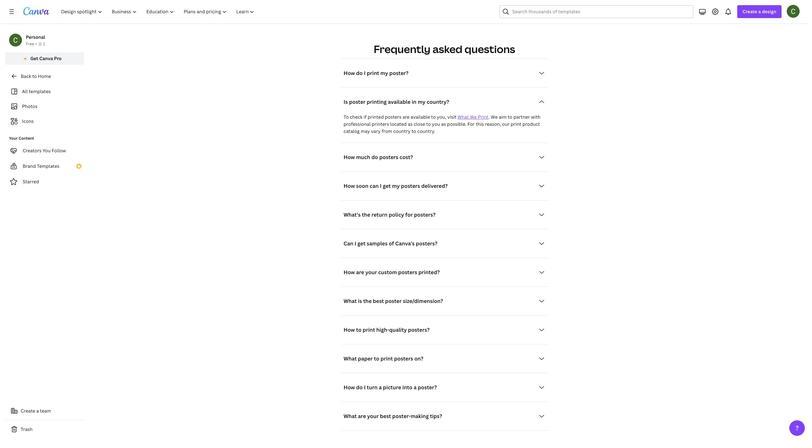 Task type: vqa. For each thing, say whether or not it's contained in the screenshot.
the 'print'
yes



Task type: locate. For each thing, give the bounding box(es) containing it.
create inside button
[[21, 408, 35, 414]]

if
[[364, 114, 367, 120]]

0 horizontal spatial create
[[21, 408, 35, 414]]

a right turn
[[379, 384, 382, 391]]

your
[[9, 136, 18, 141]]

as left close
[[408, 121, 413, 127]]

poster?
[[390, 70, 409, 77], [418, 384, 437, 391]]

my right 'can'
[[392, 183, 400, 190]]

1 vertical spatial your
[[368, 413, 379, 420]]

available inside dropdown button
[[388, 98, 411, 106]]

the left return
[[362, 211, 371, 219]]

1 horizontal spatial poster
[[386, 298, 402, 305]]

2 we from the left
[[491, 114, 498, 120]]

your left custom
[[366, 269, 377, 276]]

trash link
[[5, 423, 84, 436]]

your for best
[[368, 413, 379, 420]]

icons
[[22, 118, 34, 124]]

custom
[[379, 269, 397, 276]]

close
[[414, 121, 426, 127]]

posters inside dropdown button
[[380, 154, 399, 161]]

you
[[432, 121, 440, 127]]

0 vertical spatial your
[[366, 269, 377, 276]]

brand templates
[[23, 163, 59, 169]]

available up close
[[411, 114, 430, 120]]

1 vertical spatial posters?
[[416, 240, 438, 247]]

posters for custom
[[399, 269, 418, 276]]

available
[[388, 98, 411, 106], [411, 114, 430, 120]]

create a design button
[[738, 5, 782, 18]]

best for poster-
[[380, 413, 391, 420]]

what for what are your best poster-making tips?
[[344, 413, 357, 420]]

how for how are your custom posters printed?
[[344, 269, 355, 276]]

free •
[[26, 41, 37, 47]]

None search field
[[500, 5, 694, 18]]

1 vertical spatial poster
[[386, 298, 402, 305]]

1 horizontal spatial my
[[392, 183, 400, 190]]

2 vertical spatial are
[[358, 413, 366, 420]]

0 horizontal spatial as
[[408, 121, 413, 127]]

do inside how much do posters cost? dropdown button
[[372, 154, 378, 161]]

0 vertical spatial create
[[743, 8, 758, 15]]

a left team
[[36, 408, 39, 414]]

get
[[30, 55, 38, 61]]

posters left delivered?
[[401, 183, 420, 190]]

get inside can i get samples of canva's posters? dropdown button
[[358, 240, 366, 247]]

your inside how are your custom posters printed? dropdown button
[[366, 269, 377, 276]]

0 vertical spatial my
[[381, 70, 389, 77]]

print
[[367, 70, 380, 77], [511, 121, 522, 127], [363, 327, 375, 334], [381, 355, 393, 363]]

printers
[[372, 121, 389, 127]]

poster down how are your custom posters printed?
[[386, 298, 402, 305]]

christina overa image
[[787, 5, 800, 18]]

how for how much do posters cost?
[[344, 154, 355, 161]]

posters? right canva's
[[416, 240, 438, 247]]

best left poster-
[[380, 413, 391, 420]]

delivered?
[[422, 183, 448, 190]]

on?
[[415, 355, 424, 363]]

is
[[358, 298, 362, 305]]

1 horizontal spatial create
[[743, 8, 758, 15]]

creators you follow link
[[5, 144, 84, 157]]

poster? down frequently
[[390, 70, 409, 77]]

my inside is poster printing available in my country? dropdown button
[[418, 98, 426, 106]]

Search search field
[[513, 6, 690, 18]]

create for create a team
[[21, 408, 35, 414]]

2 vertical spatial do
[[356, 384, 363, 391]]

size/dimension?
[[403, 298, 443, 305]]

posters left on?
[[394, 355, 414, 363]]

best right is on the bottom left of page
[[373, 298, 384, 305]]

print right paper
[[381, 355, 393, 363]]

located
[[391, 121, 407, 127]]

as
[[408, 121, 413, 127], [442, 121, 446, 127]]

what is the best poster size/dimension?
[[344, 298, 443, 305]]

to down close
[[412, 128, 417, 134]]

0 horizontal spatial we
[[470, 114, 477, 120]]

poster right is
[[349, 98, 366, 106]]

1 horizontal spatial we
[[491, 114, 498, 120]]

1 vertical spatial create
[[21, 408, 35, 414]]

posters? for what's the return policy for posters?
[[414, 211, 436, 219]]

what's the return policy for posters?
[[344, 211, 436, 219]]

create left team
[[21, 408, 35, 414]]

quality
[[390, 327, 407, 334]]

the
[[362, 211, 371, 219], [364, 298, 372, 305]]

your content
[[9, 136, 34, 141]]

how do i print my poster?
[[344, 70, 409, 77]]

posters right custom
[[399, 269, 418, 276]]

posters left the cost?
[[380, 154, 399, 161]]

i inside how soon can i get my posters delivered? dropdown button
[[380, 183, 382, 190]]

a left design
[[759, 8, 762, 15]]

get right 'can'
[[383, 183, 391, 190]]

print inside . we aim to partner with professional printers located as close to you as possible. for this reason, our print product catalog may vary from country to country.
[[511, 121, 522, 127]]

posters? inside the how to print high-quality posters? dropdown button
[[408, 327, 430, 334]]

how do i print my poster? button
[[341, 67, 548, 80]]

of
[[389, 240, 394, 247]]

we right .
[[491, 114, 498, 120]]

catalog
[[344, 128, 360, 134]]

the right is on the bottom left of page
[[364, 298, 372, 305]]

1 vertical spatial my
[[418, 98, 426, 106]]

0 horizontal spatial poster
[[349, 98, 366, 106]]

what
[[458, 114, 469, 120], [344, 298, 357, 305], [344, 355, 357, 363], [344, 413, 357, 420]]

is poster printing available in my country?
[[344, 98, 450, 106]]

1 vertical spatial best
[[380, 413, 391, 420]]

0 vertical spatial poster?
[[390, 70, 409, 77]]

to
[[32, 73, 37, 79], [432, 114, 436, 120], [508, 114, 513, 120], [427, 121, 431, 127], [412, 128, 417, 134], [356, 327, 362, 334], [374, 355, 380, 363]]

1
[[43, 41, 45, 47]]

we
[[470, 114, 477, 120], [491, 114, 498, 120]]

0 vertical spatial available
[[388, 98, 411, 106]]

do inside how do i print my poster? dropdown button
[[356, 70, 363, 77]]

4 how from the top
[[344, 269, 355, 276]]

posters?
[[414, 211, 436, 219], [416, 240, 438, 247], [408, 327, 430, 334]]

can i get samples of canva's posters? button
[[341, 237, 548, 250]]

1 vertical spatial get
[[358, 240, 366, 247]]

0 vertical spatial get
[[383, 183, 391, 190]]

aim
[[499, 114, 507, 120]]

back to home
[[21, 73, 51, 79]]

my
[[381, 70, 389, 77], [418, 98, 426, 106], [392, 183, 400, 190]]

0 vertical spatial do
[[356, 70, 363, 77]]

2 vertical spatial posters?
[[408, 327, 430, 334]]

0 horizontal spatial my
[[381, 70, 389, 77]]

6 how from the top
[[344, 384, 355, 391]]

as down you,
[[442, 121, 446, 127]]

i
[[364, 70, 366, 77], [380, 183, 382, 190], [355, 240, 357, 247], [364, 384, 366, 391]]

5 how from the top
[[344, 327, 355, 334]]

1 vertical spatial the
[[364, 298, 372, 305]]

trash
[[21, 427, 33, 433]]

what's the return policy for posters? button
[[341, 209, 548, 221]]

posters for print
[[394, 355, 414, 363]]

for
[[468, 121, 475, 127]]

2 horizontal spatial my
[[418, 98, 426, 106]]

print down partner
[[511, 121, 522, 127]]

1 vertical spatial do
[[372, 154, 378, 161]]

paper
[[358, 355, 373, 363]]

posters? right quality on the bottom of page
[[408, 327, 430, 334]]

1 vertical spatial poster?
[[418, 384, 437, 391]]

available left in
[[388, 98, 411, 106]]

are for custom
[[356, 269, 364, 276]]

our
[[503, 121, 510, 127]]

0 vertical spatial poster
[[349, 98, 366, 106]]

starred link
[[5, 175, 84, 188]]

do for turn
[[356, 384, 363, 391]]

print up printing
[[367, 70, 380, 77]]

2 vertical spatial my
[[392, 183, 400, 190]]

what are your best poster-making tips? button
[[341, 410, 548, 423]]

i inside how do i turn a picture into a poster? dropdown button
[[364, 384, 366, 391]]

personal
[[26, 34, 45, 40]]

2 how from the top
[[344, 154, 355, 161]]

0 vertical spatial posters?
[[414, 211, 436, 219]]

country
[[394, 128, 411, 134]]

to up country.
[[427, 121, 431, 127]]

poster? right into
[[418, 384, 437, 391]]

your
[[366, 269, 377, 276], [368, 413, 379, 420]]

1 as from the left
[[408, 121, 413, 127]]

my inside how soon can i get my posters delivered? dropdown button
[[392, 183, 400, 190]]

3 how from the top
[[344, 183, 355, 190]]

posters up located
[[385, 114, 402, 120]]

my right in
[[418, 98, 426, 106]]

my up printing
[[381, 70, 389, 77]]

1 vertical spatial are
[[356, 269, 364, 276]]

how do i turn a picture into a poster? button
[[341, 381, 548, 394]]

get right can
[[358, 240, 366, 247]]

create inside dropdown button
[[743, 8, 758, 15]]

posters? right for
[[414, 211, 436, 219]]

how
[[344, 70, 355, 77], [344, 154, 355, 161], [344, 183, 355, 190], [344, 269, 355, 276], [344, 327, 355, 334], [344, 384, 355, 391]]

a
[[759, 8, 762, 15], [379, 384, 382, 391], [414, 384, 417, 391], [36, 408, 39, 414]]

your inside what are your best poster-making tips? dropdown button
[[368, 413, 379, 420]]

we up for
[[470, 114, 477, 120]]

1 horizontal spatial as
[[442, 121, 446, 127]]

are for best
[[358, 413, 366, 420]]

all templates link
[[9, 85, 80, 98]]

how inside dropdown button
[[344, 154, 355, 161]]

posters? inside "what's the return policy for posters?" dropdown button
[[414, 211, 436, 219]]

get
[[383, 183, 391, 190], [358, 240, 366, 247]]

i inside how do i print my poster? dropdown button
[[364, 70, 366, 77]]

a inside dropdown button
[[759, 8, 762, 15]]

create left design
[[743, 8, 758, 15]]

samples
[[367, 240, 388, 247]]

0 horizontal spatial get
[[358, 240, 366, 247]]

your left poster-
[[368, 413, 379, 420]]

do inside how do i turn a picture into a poster? dropdown button
[[356, 384, 363, 391]]

1 horizontal spatial get
[[383, 183, 391, 190]]

1 how from the top
[[344, 70, 355, 77]]

0 vertical spatial best
[[373, 298, 384, 305]]

are
[[403, 114, 410, 120], [356, 269, 364, 276], [358, 413, 366, 420]]

you
[[43, 148, 51, 154]]



Task type: describe. For each thing, give the bounding box(es) containing it.
may
[[361, 128, 370, 134]]

how much do posters cost?
[[344, 154, 413, 161]]

print left high-
[[363, 327, 375, 334]]

how are your custom posters printed? button
[[341, 266, 548, 279]]

asked
[[433, 42, 463, 56]]

what for what is the best poster size/dimension?
[[344, 298, 357, 305]]

cost?
[[400, 154, 413, 161]]

brand templates link
[[5, 160, 84, 173]]

creators you follow
[[23, 148, 66, 154]]

country?
[[427, 98, 450, 106]]

how for how do i turn a picture into a poster?
[[344, 384, 355, 391]]

. we aim to partner with professional printers located as close to you as possible. for this reason, our print product catalog may vary from country to country.
[[344, 114, 541, 134]]

my for available
[[418, 98, 426, 106]]

to up you
[[432, 114, 436, 120]]

questions
[[465, 42, 516, 56]]

starred
[[23, 179, 39, 185]]

create a design
[[743, 8, 777, 15]]

partner
[[514, 114, 530, 120]]

what is the best poster size/dimension? button
[[341, 295, 548, 308]]

to check if printed posters are available to you, visit what we print
[[344, 114, 489, 120]]

posters for printed
[[385, 114, 402, 120]]

we inside . we aim to partner with professional printers located as close to you as possible. for this reason, our print product catalog may vary from country to country.
[[491, 114, 498, 120]]

posters? inside can i get samples of canva's posters? dropdown button
[[416, 240, 438, 247]]

•
[[35, 41, 37, 47]]

home
[[38, 73, 51, 79]]

brand
[[23, 163, 36, 169]]

your for custom
[[366, 269, 377, 276]]

is
[[344, 98, 348, 106]]

print
[[478, 114, 489, 120]]

how for how do i print my poster?
[[344, 70, 355, 77]]

this
[[476, 121, 484, 127]]

follow
[[52, 148, 66, 154]]

country.
[[418, 128, 436, 134]]

design
[[763, 8, 777, 15]]

how to print high-quality posters?
[[344, 327, 430, 334]]

best for poster
[[373, 298, 384, 305]]

.
[[489, 114, 490, 120]]

0 vertical spatial the
[[362, 211, 371, 219]]

to right back
[[32, 73, 37, 79]]

back
[[21, 73, 31, 79]]

content
[[19, 136, 34, 141]]

create for create a design
[[743, 8, 758, 15]]

check
[[350, 114, 363, 120]]

templates
[[37, 163, 59, 169]]

canva
[[39, 55, 53, 61]]

policy
[[389, 211, 405, 219]]

can
[[370, 183, 379, 190]]

1 horizontal spatial poster?
[[418, 384, 437, 391]]

photos link
[[9, 100, 80, 113]]

making
[[411, 413, 429, 420]]

frequently
[[374, 42, 431, 56]]

product
[[523, 121, 541, 127]]

poster-
[[393, 413, 411, 420]]

to left high-
[[356, 327, 362, 334]]

how for how soon can i get my posters delivered?
[[344, 183, 355, 190]]

you,
[[437, 114, 447, 120]]

soon
[[356, 183, 369, 190]]

printing
[[367, 98, 387, 106]]

to right aim
[[508, 114, 513, 120]]

is poster printing available in my country? button
[[341, 96, 548, 109]]

possible.
[[447, 121, 467, 127]]

can i get samples of canva's posters?
[[344, 240, 438, 247]]

team
[[40, 408, 51, 414]]

turn
[[367, 384, 378, 391]]

do for print
[[356, 70, 363, 77]]

to
[[344, 114, 349, 120]]

how for how to print high-quality posters?
[[344, 327, 355, 334]]

1 we from the left
[[470, 114, 477, 120]]

how much do posters cost? button
[[341, 151, 548, 164]]

get canva pro button
[[5, 52, 84, 65]]

creators
[[23, 148, 42, 154]]

printed?
[[419, 269, 440, 276]]

return
[[372, 211, 388, 219]]

professional
[[344, 121, 371, 127]]

what paper to print posters on?
[[344, 355, 424, 363]]

posters? for how to print high-quality posters?
[[408, 327, 430, 334]]

printed
[[368, 114, 384, 120]]

reason,
[[485, 121, 502, 127]]

to right paper
[[374, 355, 380, 363]]

picture
[[383, 384, 401, 391]]

0 vertical spatial are
[[403, 114, 410, 120]]

top level navigation element
[[57, 5, 260, 18]]

0 horizontal spatial poster?
[[390, 70, 409, 77]]

vary
[[371, 128, 381, 134]]

all
[[22, 88, 28, 95]]

how are your custom posters printed?
[[344, 269, 440, 276]]

what for what paper to print posters on?
[[344, 355, 357, 363]]

with
[[532, 114, 541, 120]]

2 as from the left
[[442, 121, 446, 127]]

what we print link
[[458, 114, 489, 120]]

create a team
[[21, 408, 51, 414]]

back to home link
[[5, 70, 84, 83]]

what paper to print posters on? button
[[341, 353, 548, 366]]

all templates
[[22, 88, 51, 95]]

a right into
[[414, 384, 417, 391]]

1 vertical spatial available
[[411, 114, 430, 120]]

photos
[[22, 103, 37, 109]]

templates
[[29, 88, 51, 95]]

frequently asked questions
[[374, 42, 516, 56]]

i inside can i get samples of canva's posters? dropdown button
[[355, 240, 357, 247]]

my for i
[[392, 183, 400, 190]]

my inside how do i print my poster? dropdown button
[[381, 70, 389, 77]]

a inside button
[[36, 408, 39, 414]]

what's
[[344, 211, 361, 219]]

high-
[[377, 327, 390, 334]]

get inside how soon can i get my posters delivered? dropdown button
[[383, 183, 391, 190]]

from
[[382, 128, 392, 134]]

much
[[356, 154, 371, 161]]

can
[[344, 240, 354, 247]]



